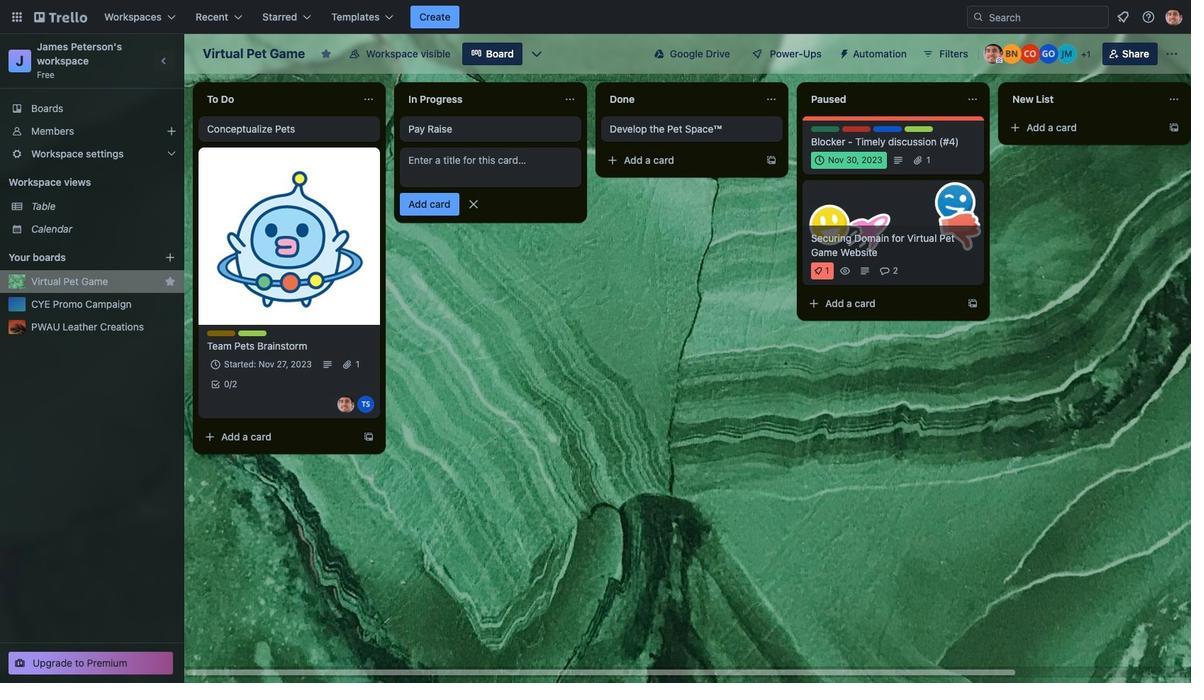 Task type: locate. For each thing, give the bounding box(es) containing it.
show menu image
[[1166, 47, 1180, 61]]

your boards with 3 items element
[[9, 249, 143, 266]]

add board image
[[165, 252, 176, 263]]

0 vertical spatial james peterson (jamespeterson93) image
[[1166, 9, 1183, 26]]

create from template… image
[[1169, 122, 1181, 133], [766, 155, 778, 166]]

Search field
[[968, 6, 1110, 28]]

james peterson (jamespeterson93) image right open information menu icon
[[1166, 9, 1183, 26]]

color: blue, title: "fyi" element
[[874, 126, 902, 132]]

0 horizontal spatial james peterson (jamespeterson93) image
[[984, 44, 1004, 64]]

Enter a title for this card… text field
[[400, 148, 582, 187]]

1 vertical spatial james peterson (jamespeterson93) image
[[984, 44, 1004, 64]]

None text field
[[400, 88, 559, 111], [602, 88, 761, 111], [803, 88, 962, 111], [1005, 88, 1164, 111], [400, 88, 559, 111], [602, 88, 761, 111], [803, 88, 962, 111], [1005, 88, 1164, 111]]

back to home image
[[34, 6, 87, 28]]

None checkbox
[[812, 152, 887, 169]]

None text field
[[199, 88, 358, 111]]

0 vertical spatial create from template… image
[[968, 298, 979, 309]]

0 vertical spatial create from template… image
[[1169, 122, 1181, 133]]

color: bold lime, title: "team task" element
[[238, 331, 267, 336]]

color: yellow, title: none image
[[207, 331, 236, 336]]

0 horizontal spatial create from template… image
[[766, 155, 778, 166]]

this member is an admin of this board. image
[[997, 57, 1003, 64]]

create from template… image
[[968, 298, 979, 309], [363, 431, 375, 443]]

color: red, title: "blocker" element
[[843, 126, 871, 132]]

1 horizontal spatial james peterson (jamespeterson93) image
[[1166, 9, 1183, 26]]

search image
[[973, 11, 985, 23]]

color: bold lime, title: none image
[[905, 126, 934, 132]]

workspace navigation collapse icon image
[[155, 51, 175, 71]]

james peterson (jamespeterson93) image left christina overa (christinaovera) "icon"
[[984, 44, 1004, 64]]

james peterson (jamespeterson93) image
[[1166, 9, 1183, 26], [984, 44, 1004, 64]]

1 horizontal spatial create from template… image
[[1169, 122, 1181, 133]]

0 notifications image
[[1115, 9, 1132, 26]]

1 horizontal spatial create from template… image
[[968, 298, 979, 309]]

0 horizontal spatial create from template… image
[[363, 431, 375, 443]]

sm image
[[834, 43, 854, 62]]

1 vertical spatial create from template… image
[[363, 431, 375, 443]]



Task type: describe. For each thing, give the bounding box(es) containing it.
Board name text field
[[196, 43, 312, 65]]

starred icon image
[[165, 276, 176, 287]]

tara schultz (taraschultz7) image
[[358, 396, 375, 413]]

ben nelson (bennelson96) image
[[1002, 44, 1022, 64]]

google drive icon image
[[655, 49, 665, 59]]

open information menu image
[[1142, 10, 1156, 24]]

customize views image
[[530, 47, 544, 61]]

cancel image
[[466, 197, 481, 211]]

primary element
[[0, 0, 1192, 34]]

star or unstar board image
[[321, 48, 332, 60]]

christina overa (christinaovera) image
[[1021, 44, 1041, 64]]

jeremy miller (jeremymiller198) image
[[1058, 44, 1078, 64]]

1 vertical spatial create from template… image
[[766, 155, 778, 166]]

color: green, title: "goal" element
[[812, 126, 840, 132]]

gary orlando (garyorlando) image
[[1039, 44, 1059, 64]]

james peterson (jamespeterson93) image
[[338, 396, 355, 413]]



Task type: vqa. For each thing, say whether or not it's contained in the screenshot.
There is new activity on this board. image
no



